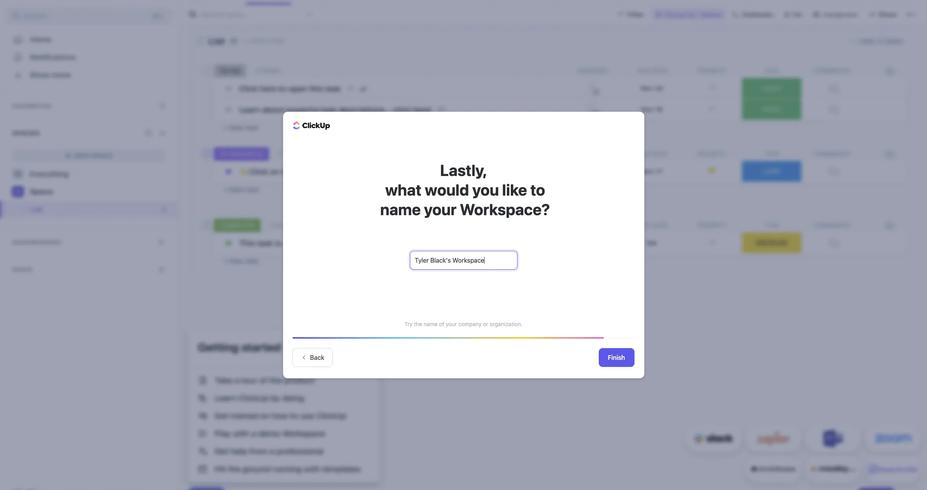 Task type: vqa. For each thing, say whether or not it's contained in the screenshot.
Finish
yes



Task type: describe. For each thing, give the bounding box(es) containing it.
finish button
[[599, 349, 634, 368]]

would
[[425, 181, 469, 199]]

organization.
[[490, 321, 523, 328]]

try
[[405, 321, 413, 328]]

what
[[385, 181, 422, 199]]

or
[[483, 321, 488, 328]]

to
[[530, 181, 545, 199]]

name inside lastly, what would you like to name your workspace?
[[380, 200, 421, 219]]

try the name of your company or organization.
[[405, 321, 523, 328]]

clickup logo image
[[293, 121, 330, 130]]

company
[[458, 321, 482, 328]]



Task type: locate. For each thing, give the bounding box(es) containing it.
of
[[439, 321, 444, 328]]

lastly,
[[440, 161, 487, 179]]

Tyler Black's Workspace field
[[410, 251, 517, 270]]

0 vertical spatial your
[[424, 200, 457, 219]]

your right of
[[446, 321, 457, 328]]

0 vertical spatial name
[[380, 200, 421, 219]]

workspace?
[[460, 200, 550, 219]]

lastly, what would you like to name your workspace?
[[377, 161, 550, 219]]

the
[[414, 321, 422, 328]]

your down would
[[424, 200, 457, 219]]

your
[[424, 200, 457, 219], [446, 321, 457, 328]]

back button
[[292, 349, 333, 368]]

name left of
[[424, 321, 438, 328]]

1 vertical spatial name
[[424, 321, 438, 328]]

you
[[472, 181, 499, 199]]

name
[[380, 200, 421, 219], [424, 321, 438, 328]]

name down what on the top left
[[380, 200, 421, 219]]

your inside lastly, what would you like to name your workspace?
[[424, 200, 457, 219]]

like
[[502, 181, 527, 199]]

back
[[310, 355, 324, 362]]

finish
[[608, 355, 625, 362]]

1 horizontal spatial name
[[424, 321, 438, 328]]

0 horizontal spatial name
[[380, 200, 421, 219]]

1 vertical spatial your
[[446, 321, 457, 328]]



